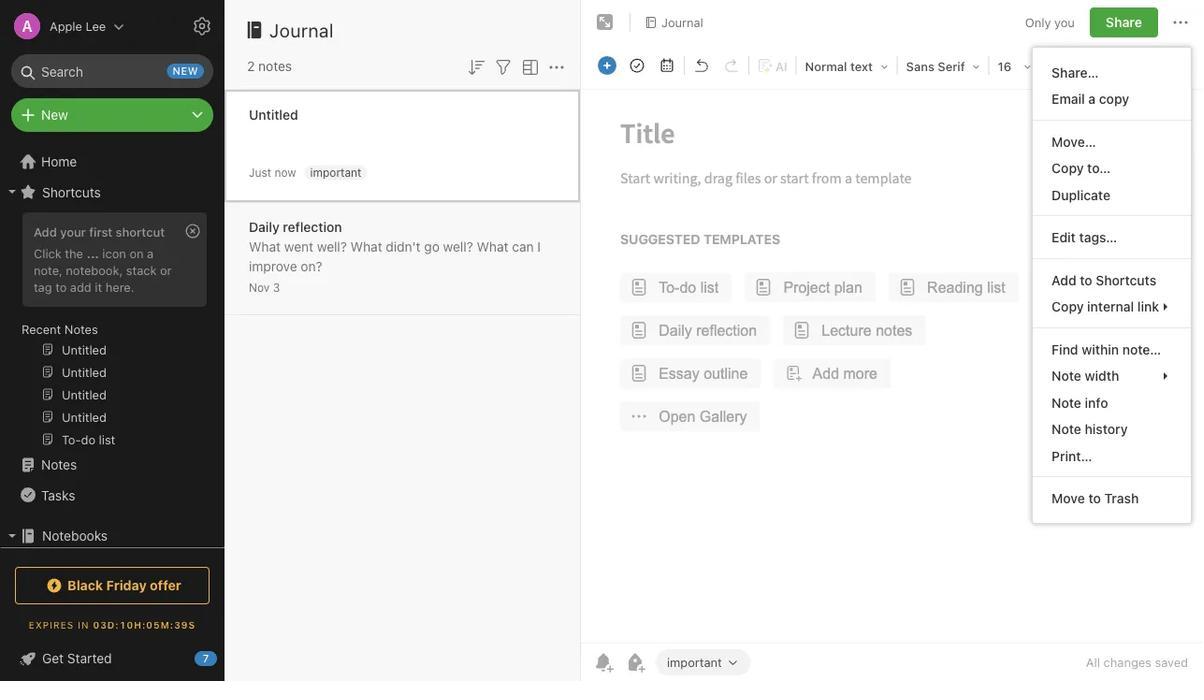 Task type: describe. For each thing, give the bounding box(es) containing it.
daily
[[249, 220, 280, 235]]

on
[[130, 246, 144, 260]]

it
[[95, 280, 102, 294]]

now
[[275, 166, 296, 179]]

2
[[247, 59, 255, 74]]

internal
[[1088, 299, 1135, 315]]

new button
[[11, 98, 213, 132]]

icon
[[102, 246, 126, 260]]

3 what from the left
[[477, 239, 509, 255]]

saved
[[1156, 656, 1189, 670]]

only you
[[1026, 15, 1076, 29]]

started
[[67, 651, 112, 667]]

copy to…
[[1052, 161, 1111, 176]]

Note width field
[[1034, 363, 1192, 389]]

note list element
[[225, 0, 581, 682]]

friday
[[106, 578, 147, 594]]

expires in 03d:10h:05m:39s
[[29, 620, 196, 630]]

find within note…
[[1052, 342, 1162, 357]]

16
[[999, 59, 1012, 73]]

note width
[[1052, 368, 1120, 384]]

click the ...
[[34, 246, 99, 260]]

move… link
[[1034, 128, 1192, 155]]

a inside email a copy link
[[1089, 91, 1096, 107]]

important inside button
[[667, 655, 722, 669]]

the
[[65, 246, 83, 260]]

add to shortcuts
[[1052, 272, 1157, 288]]

note for note history
[[1052, 422, 1082, 437]]

note for note info
[[1052, 395, 1082, 410]]

edit tags…
[[1052, 230, 1118, 245]]

2 what from the left
[[351, 239, 383, 255]]

move
[[1052, 491, 1086, 506]]

width
[[1086, 368, 1120, 384]]

to…
[[1088, 161, 1111, 176]]

tasks
[[41, 487, 75, 503]]

sans serif
[[907, 59, 966, 73]]

new
[[173, 65, 198, 77]]

serif
[[938, 59, 966, 73]]

recent notes
[[22, 322, 98, 336]]

03d:10h:05m:39s
[[93, 620, 196, 630]]

all
[[1087, 656, 1101, 670]]

all changes saved
[[1087, 656, 1189, 670]]

Note Editor text field
[[581, 90, 1204, 643]]

duplicate
[[1052, 187, 1111, 203]]

Insert field
[[594, 52, 622, 79]]

print… link
[[1034, 443, 1192, 469]]

edit
[[1052, 230, 1076, 245]]

important inside note list element
[[310, 166, 362, 179]]

black friday offer button
[[15, 567, 210, 605]]

email
[[1052, 91, 1086, 107]]

share
[[1106, 15, 1143, 30]]

more actions field inside note window 'element'
[[1170, 7, 1193, 37]]

offer
[[150, 578, 181, 594]]

copy internal link
[[1052, 299, 1160, 315]]

add a reminder image
[[593, 652, 615, 674]]

important Tag actions field
[[722, 656, 740, 669]]

3
[[273, 281, 280, 294]]

icon on a note, notebook, stack or tag to add it here.
[[34, 246, 172, 294]]

copy
[[1100, 91, 1130, 107]]

note history
[[1052, 422, 1128, 437]]

shortcuts inside dropdown list menu
[[1097, 272, 1157, 288]]

shortcuts button
[[0, 177, 216, 207]]

notebooks
[[42, 528, 108, 544]]

tree containing home
[[0, 147, 225, 682]]

here.
[[106, 280, 134, 294]]

duplicate link
[[1034, 182, 1192, 208]]

untitled
[[249, 107, 298, 123]]

nov 3
[[249, 281, 280, 294]]

shortcut
[[116, 225, 165, 239]]

new
[[41, 107, 68, 123]]

or
[[160, 263, 172, 277]]

share… link
[[1034, 59, 1192, 86]]

1 vertical spatial notes
[[41, 457, 77, 473]]

click
[[34, 246, 62, 260]]

your
[[60, 225, 86, 239]]

just
[[249, 166, 272, 179]]

settings image
[[191, 15, 213, 37]]

shortcuts inside button
[[42, 184, 101, 200]]

note for note width
[[1052, 368, 1082, 384]]

Font size field
[[992, 52, 1039, 80]]

Font family field
[[900, 52, 987, 80]]

add for add your first shortcut
[[34, 225, 57, 239]]

notebook,
[[66, 263, 123, 277]]

notes
[[258, 59, 292, 74]]

2 well? from the left
[[443, 239, 473, 255]]

new search field
[[24, 54, 204, 88]]

copy for copy internal link
[[1052, 299, 1085, 315]]

to inside icon on a note, notebook, stack or tag to add it here.
[[55, 280, 67, 294]]

add filters image
[[492, 56, 515, 78]]

copy to… link
[[1034, 155, 1192, 182]]

first
[[89, 225, 113, 239]]

go
[[424, 239, 440, 255]]

...
[[87, 246, 99, 260]]

stack
[[126, 263, 157, 277]]

in
[[78, 620, 89, 630]]

Copy internal link field
[[1034, 293, 1192, 320]]

trash
[[1105, 491, 1140, 506]]



Task type: vqa. For each thing, say whether or not it's contained in the screenshot.
the bottommost page
no



Task type: locate. For each thing, give the bounding box(es) containing it.
0 horizontal spatial shortcuts
[[42, 184, 101, 200]]

to
[[1081, 272, 1093, 288], [55, 280, 67, 294], [1089, 491, 1102, 506]]

sans
[[907, 59, 935, 73]]

0 vertical spatial more actions field
[[1170, 7, 1193, 37]]

Sort options field
[[465, 54, 488, 78]]

1 vertical spatial important
[[667, 655, 722, 669]]

journal up notes
[[270, 19, 334, 41]]

a inside icon on a note, notebook, stack or tag to add it here.
[[147, 246, 154, 260]]

3 note from the top
[[1052, 422, 1082, 437]]

Heading level field
[[799, 52, 896, 80]]

add tag image
[[624, 652, 647, 674]]

important right 'add tag' 'icon'
[[667, 655, 722, 669]]

to for add
[[1081, 272, 1093, 288]]

add up click
[[34, 225, 57, 239]]

more actions field right share button
[[1170, 7, 1193, 37]]

move to trash link
[[1034, 485, 1192, 512]]

1 vertical spatial copy
[[1052, 299, 1085, 315]]

note up print…
[[1052, 422, 1082, 437]]

0 horizontal spatial well?
[[317, 239, 347, 255]]

shortcuts down home
[[42, 184, 101, 200]]

email a copy
[[1052, 91, 1130, 107]]

daily reflection
[[249, 220, 342, 235]]

0 vertical spatial add
[[34, 225, 57, 239]]

add inside dropdown list menu
[[1052, 272, 1077, 288]]

notes inside group
[[64, 322, 98, 336]]

1 vertical spatial shortcuts
[[1097, 272, 1157, 288]]

add your first shortcut
[[34, 225, 165, 239]]

0 vertical spatial shortcuts
[[42, 184, 101, 200]]

you
[[1055, 15, 1076, 29]]

journal button
[[638, 9, 710, 36]]

a right on
[[147, 246, 154, 260]]

0 horizontal spatial a
[[147, 246, 154, 260]]

2 copy from the top
[[1052, 299, 1085, 315]]

note left info at the bottom
[[1052, 395, 1082, 410]]

what went well? what didn't go well? what can i improve on?
[[249, 239, 541, 274]]

note down find
[[1052, 368, 1082, 384]]

copy up find
[[1052, 299, 1085, 315]]

to right move at the right of page
[[1089, 491, 1102, 506]]

1 vertical spatial note
[[1052, 395, 1082, 410]]

Help and Learning task checklist field
[[0, 644, 225, 674]]

1 horizontal spatial add
[[1052, 272, 1077, 288]]

copy down move…
[[1052, 161, 1085, 176]]

0 horizontal spatial more actions field
[[546, 54, 568, 78]]

black friday offer
[[68, 578, 181, 594]]

just now
[[249, 166, 296, 179]]

expand note image
[[594, 11, 617, 34]]

more actions field inside note list element
[[546, 54, 568, 78]]

note window element
[[581, 0, 1204, 682]]

copy
[[1052, 161, 1085, 176], [1052, 299, 1085, 315]]

home
[[41, 154, 77, 169]]

dropdown list menu
[[1034, 59, 1192, 512]]

expand notebooks image
[[5, 529, 20, 544]]

0 vertical spatial more actions image
[[1170, 11, 1193, 34]]

0 horizontal spatial what
[[249, 239, 281, 255]]

well? right go at the left of page
[[443, 239, 473, 255]]

more actions image right view options field
[[546, 56, 568, 78]]

journal inside button
[[662, 15, 704, 29]]

move…
[[1052, 134, 1097, 149]]

reflection
[[283, 220, 342, 235]]

info
[[1086, 395, 1109, 410]]

2 horizontal spatial what
[[477, 239, 509, 255]]

1 vertical spatial add
[[1052, 272, 1077, 288]]

what left didn't
[[351, 239, 383, 255]]

1 horizontal spatial what
[[351, 239, 383, 255]]

2 notes
[[247, 59, 292, 74]]

find within note… link
[[1034, 336, 1192, 363]]

note width link
[[1034, 363, 1192, 389]]

notes right recent
[[64, 322, 98, 336]]

to right tag at the left of the page
[[55, 280, 67, 294]]

within
[[1082, 342, 1120, 357]]

note info link
[[1034, 389, 1192, 416]]

changes
[[1104, 656, 1152, 670]]

more image
[[1039, 52, 1096, 79]]

add for add to shortcuts
[[1052, 272, 1077, 288]]

More actions field
[[1170, 7, 1193, 37], [546, 54, 568, 78]]

0 vertical spatial copy
[[1052, 161, 1085, 176]]

note info
[[1052, 395, 1109, 410]]

what
[[249, 239, 281, 255], [351, 239, 383, 255], [477, 239, 509, 255]]

note
[[1052, 368, 1082, 384], [1052, 395, 1082, 410], [1052, 422, 1082, 437]]

7
[[203, 653, 209, 665]]

get
[[42, 651, 64, 667]]

copy inside field
[[1052, 299, 1085, 315]]

group inside tree
[[0, 207, 216, 458]]

a left copy
[[1089, 91, 1096, 107]]

notes
[[64, 322, 98, 336], [41, 457, 77, 473]]

journal inside note list element
[[270, 19, 334, 41]]

0 vertical spatial notes
[[64, 322, 98, 336]]

can
[[512, 239, 534, 255]]

undo image
[[689, 52, 715, 79]]

1 horizontal spatial more actions field
[[1170, 7, 1193, 37]]

important
[[310, 166, 362, 179], [667, 655, 722, 669]]

1 note from the top
[[1052, 368, 1082, 384]]

what left can
[[477, 239, 509, 255]]

0 vertical spatial note
[[1052, 368, 1082, 384]]

note inside field
[[1052, 368, 1082, 384]]

nov
[[249, 281, 270, 294]]

only
[[1026, 15, 1052, 29]]

text
[[851, 59, 873, 73]]

notes up tasks
[[41, 457, 77, 473]]

0 horizontal spatial important
[[310, 166, 362, 179]]

1 horizontal spatial shortcuts
[[1097, 272, 1157, 288]]

to for move
[[1089, 491, 1102, 506]]

to up copy internal link
[[1081, 272, 1093, 288]]

1 horizontal spatial journal
[[662, 15, 704, 29]]

1 horizontal spatial a
[[1089, 91, 1096, 107]]

more actions image right share button
[[1170, 11, 1193, 34]]

0 horizontal spatial more actions image
[[546, 56, 568, 78]]

View options field
[[515, 54, 542, 78]]

add
[[34, 225, 57, 239], [1052, 272, 1077, 288]]

move to trash
[[1052, 491, 1140, 506]]

1 copy from the top
[[1052, 161, 1085, 176]]

on?
[[301, 259, 323, 274]]

went
[[284, 239, 314, 255]]

tasks button
[[0, 480, 216, 510]]

1 horizontal spatial well?
[[443, 239, 473, 255]]

important right now
[[310, 166, 362, 179]]

1 what from the left
[[249, 239, 281, 255]]

0 horizontal spatial journal
[[270, 19, 334, 41]]

Account field
[[0, 7, 125, 45]]

add to shortcuts link
[[1034, 267, 1192, 293]]

1 vertical spatial a
[[147, 246, 154, 260]]

1 vertical spatial more actions image
[[546, 56, 568, 78]]

click to collapse image
[[218, 647, 232, 669]]

note,
[[34, 263, 63, 277]]

tree
[[0, 147, 225, 682]]

2 vertical spatial note
[[1052, 422, 1082, 437]]

journal
[[662, 15, 704, 29], [270, 19, 334, 41]]

add down edit
[[1052, 272, 1077, 288]]

journal up calendar event 'icon'
[[662, 15, 704, 29]]

1 well? from the left
[[317, 239, 347, 255]]

copy for copy to…
[[1052, 161, 1085, 176]]

1 horizontal spatial important
[[667, 655, 722, 669]]

notes link
[[0, 450, 216, 480]]

2 note from the top
[[1052, 395, 1082, 410]]

calendar event image
[[654, 52, 681, 79]]

more actions field right view options field
[[546, 54, 568, 78]]

1 vertical spatial more actions field
[[546, 54, 568, 78]]

Search text field
[[24, 54, 200, 88]]

group containing add your first shortcut
[[0, 207, 216, 458]]

more actions image
[[1170, 11, 1193, 34], [546, 56, 568, 78]]

group
[[0, 207, 216, 458]]

well? down reflection
[[317, 239, 347, 255]]

add
[[70, 280, 92, 294]]

tag
[[34, 280, 52, 294]]

Add filters field
[[492, 54, 515, 78]]

shortcuts up copy internal link field
[[1097, 272, 1157, 288]]

notebooks link
[[0, 521, 216, 551]]

1 horizontal spatial more actions image
[[1170, 11, 1193, 34]]

apple
[[50, 19, 82, 33]]

what down daily
[[249, 239, 281, 255]]

well?
[[317, 239, 347, 255], [443, 239, 473, 255]]

shortcuts
[[42, 184, 101, 200], [1097, 272, 1157, 288]]

0 vertical spatial important
[[310, 166, 362, 179]]

link
[[1138, 299, 1160, 315]]

get started
[[42, 651, 112, 667]]

note…
[[1123, 342, 1162, 357]]

0 horizontal spatial add
[[34, 225, 57, 239]]

0 vertical spatial a
[[1089, 91, 1096, 107]]

normal
[[806, 59, 848, 73]]

edit tags… link
[[1034, 224, 1192, 251]]

task image
[[624, 52, 651, 79]]

recent
[[22, 322, 61, 336]]



